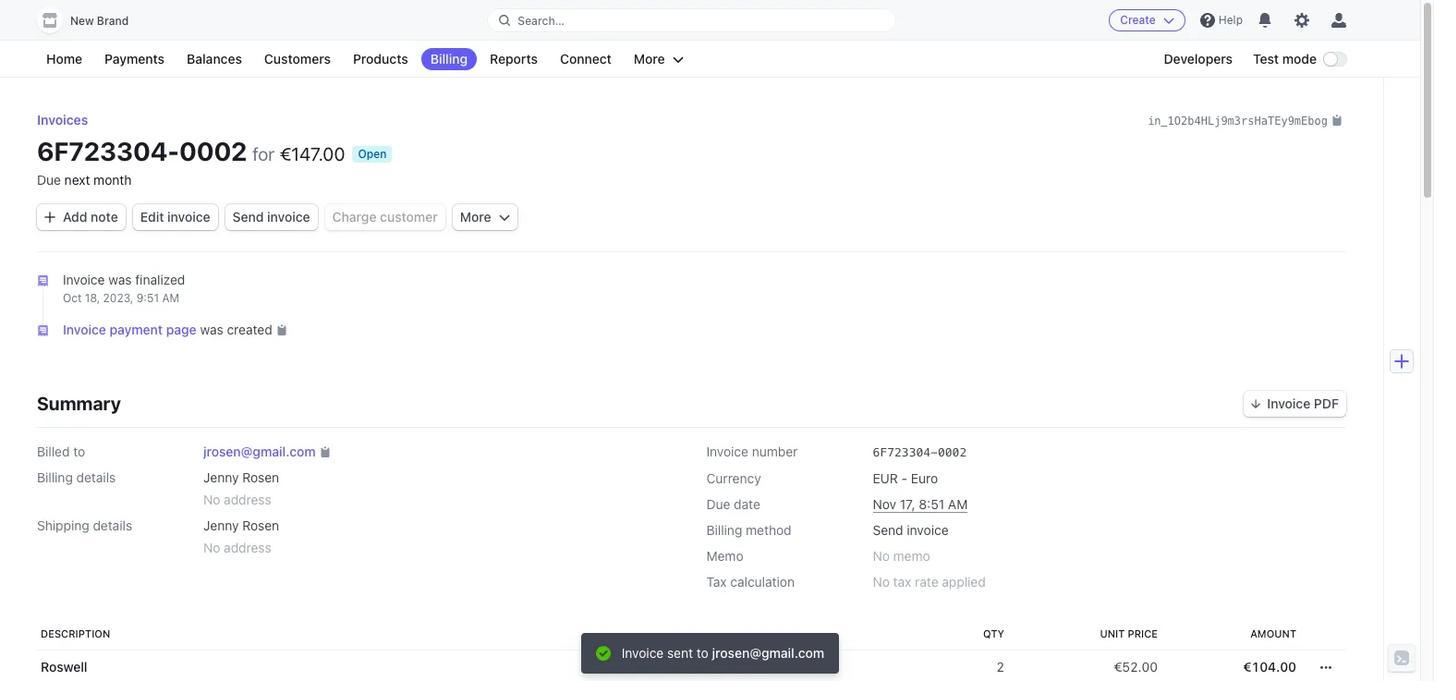 Task type: describe. For each thing, give the bounding box(es) containing it.
sent
[[668, 645, 693, 661]]

help
[[1219, 13, 1243, 27]]

oct
[[63, 291, 82, 305]]

send invoice inside button
[[233, 209, 310, 225]]

shipping details
[[37, 518, 132, 534]]

more button
[[453, 204, 517, 230]]

am inside button
[[948, 497, 968, 513]]

add note button
[[37, 204, 126, 230]]

create
[[1121, 13, 1156, 27]]

details for billing details
[[76, 470, 116, 486]]

customers
[[264, 51, 331, 67]]

summary
[[37, 393, 121, 414]]

send inside button
[[233, 209, 264, 225]]

developers link
[[1155, 48, 1243, 70]]

invoice for invoice was finalized oct 18, 2023, 9:51 am
[[63, 272, 105, 288]]

charge customer
[[332, 209, 438, 225]]

payment
[[110, 322, 163, 337]]

in_1o2b4hlj9m3rshatey9mebog button
[[1148, 111, 1343, 129]]

calculation
[[731, 574, 795, 590]]

tax
[[707, 574, 727, 590]]

nov 17, 8:51 am
[[873, 497, 968, 513]]

create button
[[1110, 9, 1186, 31]]

memo
[[707, 549, 744, 564]]

add
[[63, 209, 87, 225]]

jenny for billing details
[[203, 470, 239, 486]]

new
[[70, 14, 94, 28]]

nov 17, 8:51 am button
[[873, 496, 968, 514]]

test
[[1254, 51, 1280, 67]]

eur
[[873, 471, 899, 487]]

test mode
[[1254, 51, 1317, 67]]

no memo
[[873, 549, 931, 564]]

invoice for invoice sent to jrosen@gmail.com
[[622, 645, 664, 661]]

jenny for shipping details
[[203, 518, 239, 534]]

billed
[[37, 444, 70, 460]]

method
[[746, 523, 792, 538]]

1 vertical spatial send
[[873, 523, 904, 538]]

note
[[91, 209, 118, 225]]

jrosen@gmail.com link
[[203, 443, 316, 462]]

6f723304-0002
[[873, 446, 967, 460]]

invoice for invoice number
[[707, 444, 749, 460]]

invoice for invoice pdf
[[1268, 396, 1311, 411]]

home link
[[37, 48, 92, 70]]

applied
[[942, 574, 986, 590]]

edit invoice
[[140, 209, 210, 225]]

unit price
[[1101, 628, 1158, 640]]

6f723304-0002 for
[[37, 136, 275, 166]]

0 horizontal spatial to
[[73, 444, 85, 460]]

0 horizontal spatial jrosen@gmail.com
[[203, 444, 316, 460]]

eur - euro
[[873, 471, 939, 487]]

€147.00
[[280, 143, 345, 165]]

products link
[[344, 48, 418, 70]]

open
[[358, 147, 387, 161]]

svg image
[[44, 212, 55, 223]]

Search… search field
[[488, 9, 896, 32]]

memo
[[894, 549, 931, 564]]

svg image inside more popup button
[[499, 212, 510, 223]]

created
[[227, 322, 272, 337]]

1 horizontal spatial jrosen@gmail.com
[[712, 645, 825, 661]]

description
[[41, 628, 110, 640]]

customer
[[380, 209, 438, 225]]

brand
[[97, 14, 129, 28]]

search…
[[518, 13, 565, 27]]

in_1o2b4hlj9m3rshatey9mebog
[[1148, 115, 1329, 128]]

jenny rosen no address for shipping details
[[203, 518, 279, 556]]

page
[[166, 322, 197, 337]]

18,
[[85, 291, 100, 305]]

invoice sent to jrosen@gmail.com
[[622, 645, 825, 661]]

invoice for edit invoice button
[[167, 209, 210, 225]]

invoice pdf button
[[1245, 391, 1347, 417]]

date
[[734, 497, 761, 513]]

mode
[[1283, 51, 1317, 67]]

due for due next month
[[37, 172, 61, 188]]

send invoice button
[[225, 204, 318, 230]]

new brand
[[70, 14, 129, 28]]

edit invoice button
[[133, 204, 218, 230]]

billing link
[[421, 48, 477, 70]]

€104.00
[[1244, 660, 1297, 675]]

jenny rosen no address for billing details
[[203, 470, 279, 508]]

shipping
[[37, 518, 89, 534]]

rosen for shipping details
[[242, 518, 279, 534]]

new brand button
[[37, 7, 147, 33]]

balances
[[187, 51, 242, 67]]

edit
[[140, 209, 164, 225]]

8:51
[[919, 497, 945, 513]]

more inside popup button
[[460, 209, 491, 225]]

payments
[[105, 51, 165, 67]]



Task type: vqa. For each thing, say whether or not it's contained in the screenshot.
Created Date
no



Task type: locate. For each thing, give the bounding box(es) containing it.
invoice inside button
[[1268, 396, 1311, 411]]

1 vertical spatial address
[[224, 540, 272, 556]]

next
[[64, 172, 90, 188]]

due left date
[[707, 497, 731, 513]]

to right billed
[[73, 444, 85, 460]]

1 horizontal spatial svg image
[[1321, 663, 1332, 674]]

1 horizontal spatial billing
[[431, 51, 468, 67]]

0 horizontal spatial was
[[108, 272, 132, 288]]

2 address from the top
[[224, 540, 272, 556]]

currency
[[707, 471, 762, 487]]

reports
[[490, 51, 538, 67]]

1 vertical spatial billing
[[37, 470, 73, 486]]

am down finalized
[[162, 291, 179, 305]]

1 vertical spatial 6f723304-
[[873, 446, 938, 460]]

1 horizontal spatial to
[[697, 645, 709, 661]]

jenny rosen no address
[[203, 470, 279, 508], [203, 518, 279, 556]]

billing method
[[707, 523, 792, 538]]

1 rosen from the top
[[242, 470, 279, 486]]

invoice payment page link
[[63, 321, 197, 339]]

payments link
[[95, 48, 174, 70]]

2 vertical spatial billing
[[707, 523, 743, 538]]

2 jenny from the top
[[203, 518, 239, 534]]

0 vertical spatial rosen
[[242, 470, 279, 486]]

invoice right edit
[[167, 209, 210, 225]]

for
[[253, 143, 275, 165]]

0 vertical spatial to
[[73, 444, 85, 460]]

0 vertical spatial svg image
[[499, 212, 510, 223]]

invoice inside button
[[167, 209, 210, 225]]

am inside invoice was finalized oct 18, 2023, 9:51 am
[[162, 291, 179, 305]]

1 horizontal spatial 0002
[[938, 446, 967, 460]]

1 horizontal spatial send
[[873, 523, 904, 538]]

1 address from the top
[[224, 492, 272, 508]]

svg image
[[499, 212, 510, 223], [1321, 663, 1332, 674]]

17,
[[900, 497, 916, 513]]

invoice
[[63, 272, 105, 288], [63, 322, 106, 337], [1268, 396, 1311, 411], [707, 444, 749, 460], [622, 645, 664, 661]]

6f723304- up the eur - euro
[[873, 446, 938, 460]]

due date
[[707, 497, 761, 513]]

address
[[224, 492, 272, 508], [224, 540, 272, 556]]

1 horizontal spatial was
[[200, 322, 223, 337]]

finalized
[[135, 272, 185, 288]]

reports link
[[481, 48, 547, 70]]

euro
[[911, 471, 939, 487]]

0 vertical spatial jenny
[[203, 470, 239, 486]]

Search… text field
[[488, 9, 896, 32]]

invoice down 18,
[[63, 322, 106, 337]]

invoice pdf
[[1268, 396, 1340, 411]]

due
[[37, 172, 61, 188], [707, 497, 731, 513]]

2 rosen from the top
[[242, 518, 279, 534]]

billing for billing details
[[37, 470, 73, 486]]

balances link
[[178, 48, 251, 70]]

address for billing details
[[224, 492, 272, 508]]

invoice for invoice payment page was created
[[63, 322, 106, 337]]

invoice left sent
[[622, 645, 664, 661]]

send down the nov
[[873, 523, 904, 538]]

billing for billing
[[431, 51, 468, 67]]

send invoice up 'memo'
[[873, 523, 949, 538]]

address for shipping details
[[224, 540, 272, 556]]

1 vertical spatial svg image
[[1321, 663, 1332, 674]]

send invoice
[[233, 209, 310, 225], [873, 523, 949, 538]]

invoice left pdf
[[1268, 396, 1311, 411]]

1 horizontal spatial due
[[707, 497, 731, 513]]

due for due date
[[707, 497, 731, 513]]

2 horizontal spatial invoice
[[907, 523, 949, 538]]

am right 8:51
[[948, 497, 968, 513]]

invoices
[[37, 112, 88, 128]]

1 vertical spatial rosen
[[242, 518, 279, 534]]

no tax rate applied
[[873, 574, 986, 590]]

0 vertical spatial address
[[224, 492, 272, 508]]

0 horizontal spatial am
[[162, 291, 179, 305]]

1 jenny rosen no address from the top
[[203, 470, 279, 508]]

2 horizontal spatial billing
[[707, 523, 743, 538]]

add note
[[63, 209, 118, 225]]

1 vertical spatial more
[[460, 209, 491, 225]]

billing left reports at the left of the page
[[431, 51, 468, 67]]

0 vertical spatial am
[[162, 291, 179, 305]]

6f723304- for 6f723304-0002 for
[[37, 136, 179, 166]]

0 horizontal spatial 6f723304-
[[37, 136, 179, 166]]

-
[[902, 471, 908, 487]]

invoice
[[167, 209, 210, 225], [267, 209, 310, 225], [907, 523, 949, 538]]

1 vertical spatial 0002
[[938, 446, 967, 460]]

0 vertical spatial details
[[76, 470, 116, 486]]

invoice inside button
[[267, 209, 310, 225]]

developers
[[1164, 51, 1233, 67]]

0 horizontal spatial send
[[233, 209, 264, 225]]

1 vertical spatial jrosen@gmail.com
[[712, 645, 825, 661]]

send invoice down for
[[233, 209, 310, 225]]

help button
[[1193, 6, 1251, 35]]

1 vertical spatial jenny rosen no address
[[203, 518, 279, 556]]

connect link
[[551, 48, 621, 70]]

9:51
[[137, 291, 159, 305]]

2 jenny rosen no address from the top
[[203, 518, 279, 556]]

0 horizontal spatial due
[[37, 172, 61, 188]]

details right "shipping"
[[93, 518, 132, 534]]

home
[[46, 51, 82, 67]]

unit
[[1101, 628, 1125, 640]]

0 horizontal spatial 0002
[[179, 136, 247, 166]]

0 horizontal spatial billing
[[37, 470, 73, 486]]

connect
[[560, 51, 612, 67]]

nov
[[873, 497, 897, 513]]

0002 up euro on the right
[[938, 446, 967, 460]]

0 vertical spatial send
[[233, 209, 264, 225]]

1 horizontal spatial 6f723304-
[[873, 446, 938, 460]]

0 horizontal spatial svg image
[[499, 212, 510, 223]]

0 vertical spatial 0002
[[179, 136, 247, 166]]

jrosen@gmail.com
[[203, 444, 316, 460], [712, 645, 825, 661]]

due next month
[[37, 172, 132, 188]]

customers link
[[255, 48, 340, 70]]

rosen for billing details
[[242, 470, 279, 486]]

billing for billing method
[[707, 523, 743, 538]]

0 vertical spatial 6f723304-
[[37, 136, 179, 166]]

jenny
[[203, 470, 239, 486], [203, 518, 239, 534]]

0002 for 6f723304-0002
[[938, 446, 967, 460]]

billing inside billing link
[[431, 51, 468, 67]]

billing down billed
[[37, 470, 73, 486]]

pdf
[[1315, 396, 1340, 411]]

2
[[997, 660, 1005, 675]]

details down the billed to
[[76, 470, 116, 486]]

invoice left charge
[[267, 209, 310, 225]]

invoice number
[[707, 444, 798, 460]]

1 horizontal spatial invoice
[[267, 209, 310, 225]]

billed to
[[37, 444, 85, 460]]

0 vertical spatial jrosen@gmail.com
[[203, 444, 316, 460]]

0 vertical spatial more
[[634, 51, 665, 67]]

qty
[[984, 628, 1005, 640]]

charge customer button
[[325, 204, 445, 230]]

0 vertical spatial send invoice
[[233, 209, 310, 225]]

1 vertical spatial due
[[707, 497, 731, 513]]

invoices link
[[37, 112, 88, 128]]

invoice up 18,
[[63, 272, 105, 288]]

2023,
[[103, 291, 133, 305]]

1 vertical spatial details
[[93, 518, 132, 534]]

1 vertical spatial jenny
[[203, 518, 239, 534]]

invoice inside invoice was finalized oct 18, 2023, 9:51 am
[[63, 272, 105, 288]]

1 horizontal spatial more
[[634, 51, 665, 67]]

0 vertical spatial due
[[37, 172, 61, 188]]

0 horizontal spatial more
[[460, 209, 491, 225]]

to
[[73, 444, 85, 460], [697, 645, 709, 661]]

billing up memo
[[707, 523, 743, 538]]

more button
[[625, 48, 693, 70]]

invoice was finalized oct 18, 2023, 9:51 am
[[63, 272, 185, 305]]

0 vertical spatial jenny rosen no address
[[203, 470, 279, 508]]

was up 2023,
[[108, 272, 132, 288]]

0002 left for
[[179, 136, 247, 166]]

am
[[162, 291, 179, 305], [948, 497, 968, 513]]

0002 for 6f723304-0002 for
[[179, 136, 247, 166]]

invoice for 'send invoice' button
[[267, 209, 310, 225]]

was inside invoice was finalized oct 18, 2023, 9:51 am
[[108, 272, 132, 288]]

was right page
[[200, 322, 223, 337]]

was
[[108, 272, 132, 288], [200, 322, 223, 337]]

1 horizontal spatial am
[[948, 497, 968, 513]]

details
[[76, 470, 116, 486], [93, 518, 132, 534]]

number
[[752, 444, 798, 460]]

tax
[[894, 574, 912, 590]]

tax calculation
[[707, 574, 795, 590]]

to right sent
[[697, 645, 709, 661]]

1 vertical spatial to
[[697, 645, 709, 661]]

0 vertical spatial was
[[108, 272, 132, 288]]

0 horizontal spatial send invoice
[[233, 209, 310, 225]]

more inside button
[[634, 51, 665, 67]]

more right customer
[[460, 209, 491, 225]]

6f723304- up month
[[37, 136, 179, 166]]

1 vertical spatial was
[[200, 322, 223, 337]]

amount
[[1251, 628, 1297, 640]]

6f723304- for 6f723304-0002
[[873, 446, 938, 460]]

0 horizontal spatial invoice
[[167, 209, 210, 225]]

send
[[233, 209, 264, 225], [873, 523, 904, 538]]

rate
[[915, 574, 939, 590]]

1 vertical spatial send invoice
[[873, 523, 949, 538]]

no
[[203, 492, 220, 508], [203, 540, 220, 556], [873, 549, 890, 564], [873, 574, 890, 590]]

1 jenny from the top
[[203, 470, 239, 486]]

more down search… text box
[[634, 51, 665, 67]]

products
[[353, 51, 408, 67]]

1 vertical spatial am
[[948, 497, 968, 513]]

invoice up currency
[[707, 444, 749, 460]]

1 horizontal spatial send invoice
[[873, 523, 949, 538]]

send down for
[[233, 209, 264, 225]]

invoice down 8:51
[[907, 523, 949, 538]]

0002
[[179, 136, 247, 166], [938, 446, 967, 460]]

details for shipping details
[[93, 518, 132, 534]]

€52.00
[[1115, 660, 1158, 675]]

billing details
[[37, 470, 116, 486]]

0 vertical spatial billing
[[431, 51, 468, 67]]

price
[[1128, 628, 1158, 640]]

roswell
[[41, 660, 87, 675]]

rosen
[[242, 470, 279, 486], [242, 518, 279, 534]]

due left next
[[37, 172, 61, 188]]



